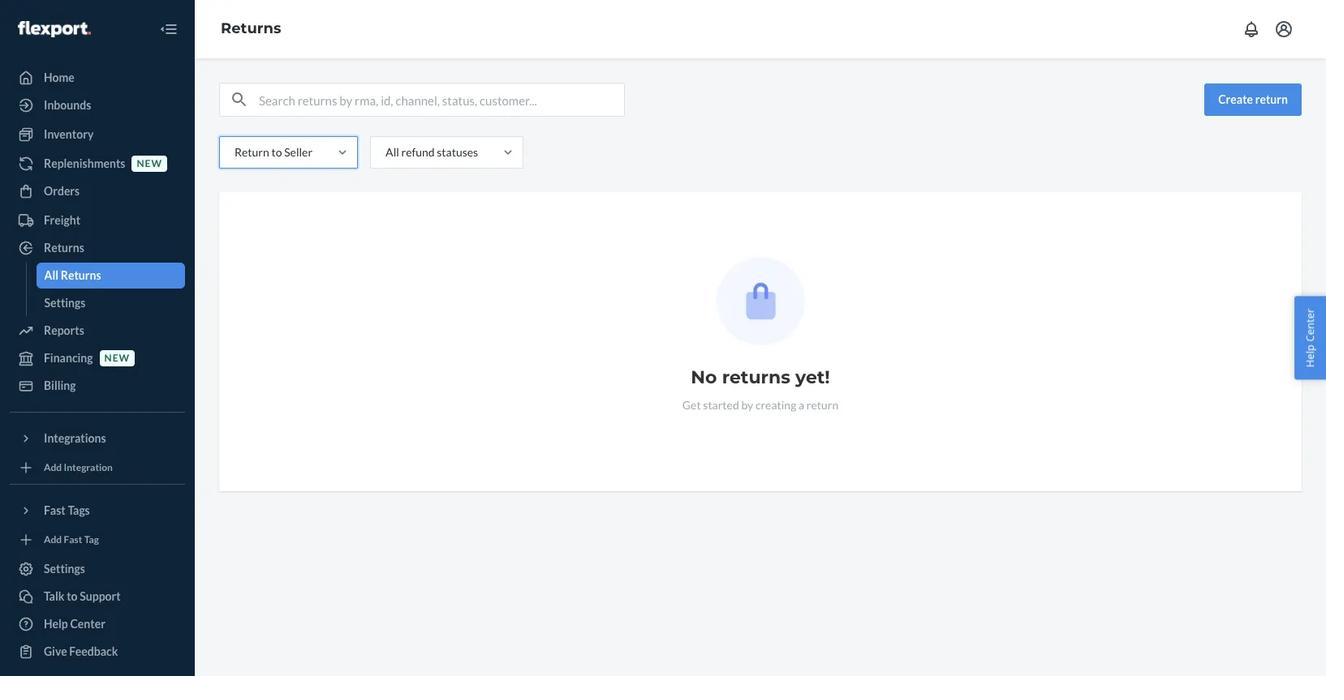 Task type: vqa. For each thing, say whether or not it's contained in the screenshot.
the bottom 'Add'
yes



Task type: locate. For each thing, give the bounding box(es) containing it.
return
[[1255, 93, 1288, 106], [807, 398, 839, 412]]

open notifications image
[[1242, 19, 1261, 39]]

returns link
[[221, 20, 281, 37], [10, 235, 185, 261]]

all left 'refund'
[[386, 145, 399, 159]]

home
[[44, 71, 75, 84]]

return right 'create'
[[1255, 93, 1288, 106]]

fast left tags
[[44, 504, 66, 518]]

help center button
[[1295, 297, 1326, 380]]

0 horizontal spatial help
[[44, 618, 68, 631]]

1 vertical spatial all
[[44, 269, 58, 282]]

1 vertical spatial new
[[104, 353, 130, 365]]

1 horizontal spatial help center
[[1303, 309, 1318, 368]]

0 horizontal spatial returns link
[[10, 235, 185, 261]]

0 horizontal spatial help center
[[44, 618, 105, 631]]

1 vertical spatial return
[[807, 398, 839, 412]]

add for add fast tag
[[44, 534, 62, 547]]

started
[[703, 398, 739, 412]]

0 vertical spatial settings link
[[36, 291, 185, 317]]

1 add from the top
[[44, 462, 62, 474]]

add inside 'link'
[[44, 534, 62, 547]]

1 vertical spatial help center
[[44, 618, 105, 631]]

talk
[[44, 590, 64, 604]]

0 vertical spatial help center
[[1303, 309, 1318, 368]]

to inside talk to support button
[[67, 590, 78, 604]]

1 vertical spatial to
[[67, 590, 78, 604]]

0 vertical spatial settings
[[44, 296, 86, 310]]

all returns link
[[36, 263, 185, 289]]

add for add integration
[[44, 462, 62, 474]]

0 vertical spatial center
[[1303, 309, 1318, 342]]

1 vertical spatial returns link
[[10, 235, 185, 261]]

fast tags
[[44, 504, 90, 518]]

0 vertical spatial new
[[137, 158, 162, 170]]

add left integration
[[44, 462, 62, 474]]

1 horizontal spatial new
[[137, 158, 162, 170]]

center
[[1303, 309, 1318, 342], [70, 618, 105, 631]]

talk to support button
[[10, 584, 185, 610]]

0 vertical spatial return
[[1255, 93, 1288, 106]]

fast inside 'link'
[[64, 534, 82, 547]]

add fast tag link
[[10, 531, 185, 550]]

returns
[[221, 20, 281, 37], [44, 241, 84, 255], [61, 269, 101, 282]]

add integration link
[[10, 459, 185, 478]]

home link
[[10, 65, 185, 91]]

integration
[[64, 462, 113, 474]]

statuses
[[437, 145, 478, 159]]

billing link
[[10, 373, 185, 399]]

add
[[44, 462, 62, 474], [44, 534, 62, 547]]

new down reports link
[[104, 353, 130, 365]]

1 horizontal spatial center
[[1303, 309, 1318, 342]]

fast left tag
[[64, 534, 82, 547]]

2 settings from the top
[[44, 562, 85, 576]]

settings up 'talk'
[[44, 562, 85, 576]]

1 vertical spatial fast
[[64, 534, 82, 547]]

settings
[[44, 296, 86, 310], [44, 562, 85, 576]]

open account menu image
[[1274, 19, 1294, 39]]

return
[[235, 145, 269, 159]]

freight
[[44, 213, 80, 227]]

0 vertical spatial to
[[271, 145, 282, 159]]

fast
[[44, 504, 66, 518], [64, 534, 82, 547]]

seller
[[284, 145, 313, 159]]

no returns yet!
[[691, 367, 830, 389]]

1 settings from the top
[[44, 296, 86, 310]]

empty list image
[[716, 257, 805, 346]]

to for return
[[271, 145, 282, 159]]

to
[[271, 145, 282, 159], [67, 590, 78, 604]]

all
[[386, 145, 399, 159], [44, 269, 58, 282]]

0 horizontal spatial new
[[104, 353, 130, 365]]

0 horizontal spatial to
[[67, 590, 78, 604]]

settings link down the all returns link
[[36, 291, 185, 317]]

help center
[[1303, 309, 1318, 368], [44, 618, 105, 631]]

settings up reports on the top left of page
[[44, 296, 86, 310]]

0 vertical spatial fast
[[44, 504, 66, 518]]

no
[[691, 367, 717, 389]]

add down fast tags
[[44, 534, 62, 547]]

create
[[1218, 93, 1253, 106]]

0 vertical spatial returns
[[221, 20, 281, 37]]

settings link up the support in the left of the page
[[10, 557, 185, 583]]

fast tags button
[[10, 498, 185, 524]]

0 vertical spatial all
[[386, 145, 399, 159]]

center inside "button"
[[1303, 309, 1318, 342]]

0 vertical spatial help
[[1303, 345, 1318, 368]]

1 horizontal spatial returns link
[[221, 20, 281, 37]]

1 vertical spatial settings
[[44, 562, 85, 576]]

tag
[[84, 534, 99, 547]]

to right 'talk'
[[67, 590, 78, 604]]

2 add from the top
[[44, 534, 62, 547]]

all down freight
[[44, 269, 58, 282]]

help center inside "button"
[[1303, 309, 1318, 368]]

reports link
[[10, 318, 185, 344]]

feedback
[[69, 645, 118, 659]]

1 horizontal spatial to
[[271, 145, 282, 159]]

return right the a
[[807, 398, 839, 412]]

financing
[[44, 351, 93, 365]]

help inside "button"
[[1303, 345, 1318, 368]]

new up orders link
[[137, 158, 162, 170]]

to for talk
[[67, 590, 78, 604]]

1 horizontal spatial help
[[1303, 345, 1318, 368]]

help center link
[[10, 612, 185, 638]]

0 horizontal spatial center
[[70, 618, 105, 631]]

0 horizontal spatial all
[[44, 269, 58, 282]]

new
[[137, 158, 162, 170], [104, 353, 130, 365]]

settings link
[[36, 291, 185, 317], [10, 557, 185, 583]]

get
[[682, 398, 701, 412]]

0 vertical spatial add
[[44, 462, 62, 474]]

close navigation image
[[159, 19, 179, 39]]

give feedback
[[44, 645, 118, 659]]

1 horizontal spatial return
[[1255, 93, 1288, 106]]

to left seller
[[271, 145, 282, 159]]

1 vertical spatial add
[[44, 534, 62, 547]]

1 horizontal spatial all
[[386, 145, 399, 159]]

0 horizontal spatial return
[[807, 398, 839, 412]]

help
[[1303, 345, 1318, 368], [44, 618, 68, 631]]

add integration
[[44, 462, 113, 474]]



Task type: describe. For each thing, give the bounding box(es) containing it.
new for replenishments
[[137, 158, 162, 170]]

Search returns by rma, id, channel, status, customer... text field
[[259, 84, 624, 116]]

support
[[80, 590, 121, 604]]

all returns
[[44, 269, 101, 282]]

talk to support
[[44, 590, 121, 604]]

returns
[[722, 367, 790, 389]]

create return
[[1218, 93, 1288, 106]]

tags
[[68, 504, 90, 518]]

integrations
[[44, 432, 106, 446]]

return to seller
[[235, 145, 313, 159]]

1 vertical spatial returns
[[44, 241, 84, 255]]

get started by creating a return
[[682, 398, 839, 412]]

add fast tag
[[44, 534, 99, 547]]

create return button
[[1205, 84, 1302, 116]]

billing
[[44, 379, 76, 393]]

1 vertical spatial center
[[70, 618, 105, 631]]

replenishments
[[44, 157, 125, 170]]

flexport logo image
[[18, 21, 91, 37]]

by
[[741, 398, 753, 412]]

inbounds
[[44, 98, 91, 112]]

yet!
[[795, 367, 830, 389]]

give feedback button
[[10, 640, 185, 666]]

inbounds link
[[10, 93, 185, 118]]

1 vertical spatial settings link
[[10, 557, 185, 583]]

a
[[799, 398, 804, 412]]

refund
[[401, 145, 435, 159]]

0 vertical spatial returns link
[[221, 20, 281, 37]]

inventory link
[[10, 122, 185, 148]]

all refund statuses
[[386, 145, 478, 159]]

fast inside dropdown button
[[44, 504, 66, 518]]

creating
[[756, 398, 796, 412]]

freight link
[[10, 208, 185, 234]]

integrations button
[[10, 426, 185, 452]]

inventory
[[44, 127, 94, 141]]

give
[[44, 645, 67, 659]]

2 vertical spatial returns
[[61, 269, 101, 282]]

all for all refund statuses
[[386, 145, 399, 159]]

all for all returns
[[44, 269, 58, 282]]

reports
[[44, 324, 84, 338]]

orders link
[[10, 179, 185, 205]]

new for financing
[[104, 353, 130, 365]]

orders
[[44, 184, 80, 198]]

return inside button
[[1255, 93, 1288, 106]]

1 vertical spatial help
[[44, 618, 68, 631]]



